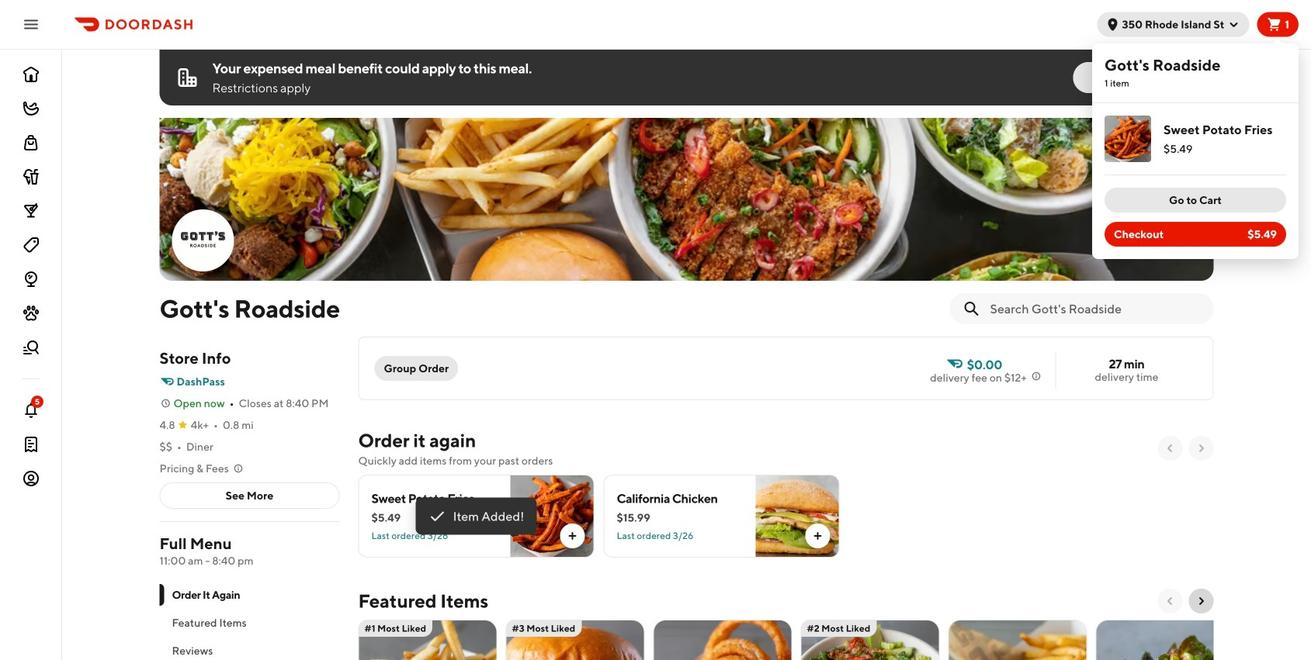 Task type: locate. For each thing, give the bounding box(es) containing it.
add item to cart image
[[567, 531, 579, 543], [812, 531, 825, 543]]

1 add item to cart image from the left
[[567, 531, 579, 543]]

1 vertical spatial heading
[[358, 590, 489, 614]]

0 vertical spatial heading
[[358, 429, 476, 454]]

heading
[[358, 429, 476, 454], [358, 590, 489, 614]]

2 heading from the top
[[358, 590, 489, 614]]

open menu image
[[22, 15, 40, 34]]

0 horizontal spatial add item to cart image
[[567, 531, 579, 543]]

gott's roadside image
[[160, 118, 1214, 281], [174, 211, 233, 270]]

previous button of carousel image
[[1165, 443, 1177, 455]]

1 horizontal spatial add item to cart image
[[812, 531, 825, 543]]



Task type: vqa. For each thing, say whether or not it's contained in the screenshot.
the bottommost Little
no



Task type: describe. For each thing, give the bounding box(es) containing it.
previous button of carousel image
[[1165, 596, 1177, 608]]

next button of carousel image
[[1196, 443, 1208, 455]]

Item Search search field
[[991, 301, 1202, 318]]

next button of carousel image
[[1196, 596, 1208, 608]]

2 add item to cart image from the left
[[812, 531, 825, 543]]

1 heading from the top
[[358, 429, 476, 454]]

sweet potato fries image
[[1105, 116, 1152, 162]]



